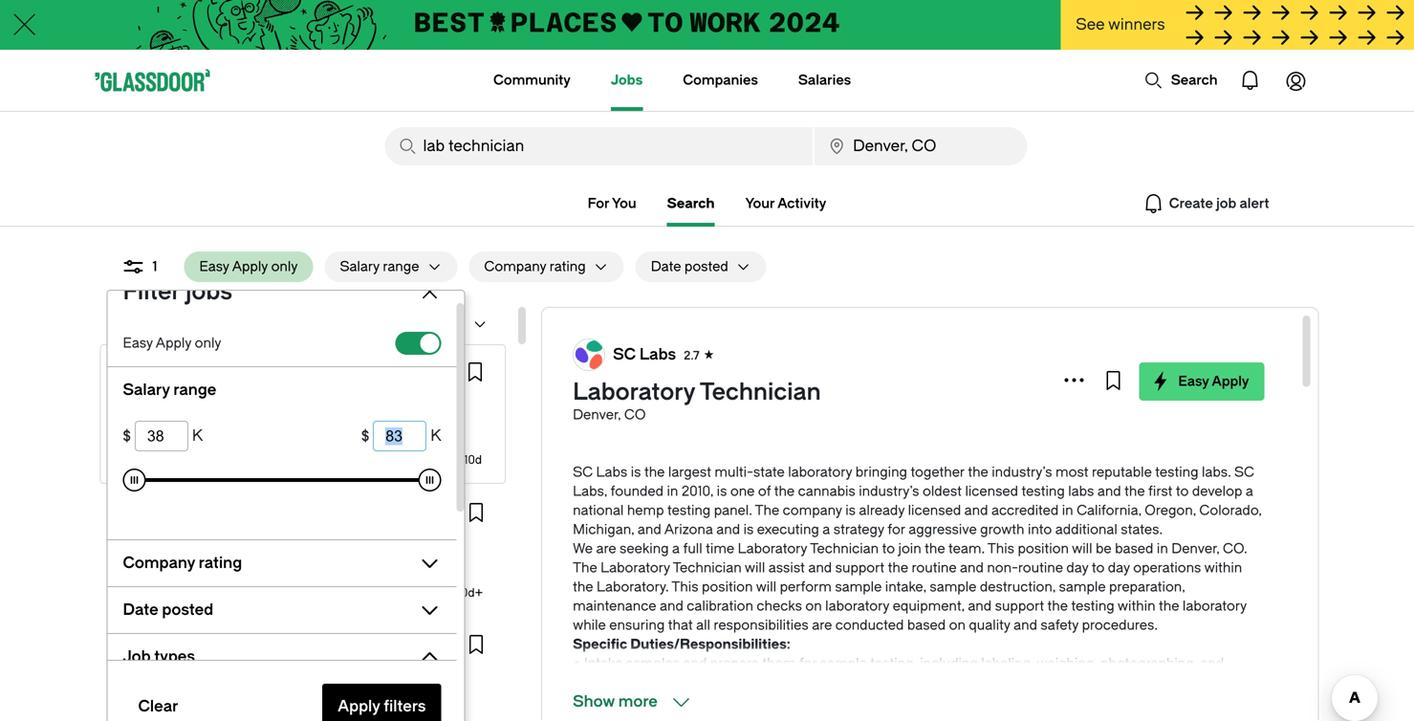 Task type: vqa. For each thing, say whether or not it's contained in the screenshot.
$70K
yes



Task type: describe. For each thing, give the bounding box(es) containing it.
jobs list element
[[99, 343, 507, 721]]

team.
[[949, 541, 985, 557]]

sample down be on the bottom right
[[1059, 579, 1106, 595]]

sc labs is the largest multi-state laboratory bringing together the industry's most reputable testing labs. sc labs, founded in 2010, is one of the cannabis industry's oldest licensed testing labs and the first to develop a national hemp testing panel. the company is already licensed and accredited in california, oregon, colorado, michigan, and arizona and is executing a strategy for aggressive growth into additional states. we are seeking a full time laboratory technician to join the team. this position will be based in denver, co. the laboratory technician will assist and support the routine and non-routine day to day operations within the laboratory. this position will perform sample intake, sample destruction, sample preparation, maintenance and calibration checks on laboratory equipment, and support the testing within the laboratory while ensuring that all responsibilities are conducted based on quality and safety procedures. specific duties/responsibilities: ● intake samples and prepare them for sample testing, including labeling, weighing, photographing, and organizing samples
[[573, 464, 1262, 690]]

0 vertical spatial a
[[1246, 483, 1254, 499]]

and down duties/responsibilities:
[[683, 656, 707, 671]]

1 vertical spatial company
[[123, 554, 195, 572]]

develop
[[1192, 483, 1243, 499]]

0 vertical spatial will
[[1072, 541, 1093, 557]]

$65k
[[154, 699, 182, 712]]

search button
[[1135, 61, 1227, 99]]

2 vertical spatial will
[[756, 579, 777, 595]]

0 vertical spatial are
[[596, 541, 616, 557]]

we
[[573, 541, 593, 557]]

sc inside jobs list element
[[147, 365, 164, 379]]

and down panel. at the right
[[717, 522, 740, 537]]

the down preparation,
[[1159, 598, 1180, 614]]

1 vertical spatial for
[[799, 656, 817, 671]]

1 vertical spatial technician
[[810, 541, 879, 557]]

broomfield,
[[115, 548, 179, 561]]

1 vertical spatial salary range
[[123, 381, 216, 399]]

company
[[783, 503, 842, 518]]

easy inside "button"
[[1178, 373, 1209, 389]]

30d+
[[454, 586, 483, 600]]

(employer
[[185, 567, 240, 580]]

sample down conducted
[[820, 656, 867, 671]]

and down hemp on the bottom
[[638, 522, 661, 537]]

job types button
[[108, 642, 411, 672]]

show
[[573, 693, 615, 711]]

labs.
[[1202, 464, 1231, 480]]

0 vertical spatial samples
[[626, 656, 680, 671]]

california,
[[1077, 503, 1142, 518]]

1 button
[[107, 251, 173, 282]]

2 vertical spatial -
[[146, 699, 151, 712]]

easy apply inside jobs list element
[[131, 587, 180, 598]]

easy apply only button
[[184, 251, 313, 282]]

largest
[[668, 464, 711, 480]]

types
[[154, 648, 195, 666]]

ensuring
[[609, 617, 665, 633]]

hemp
[[627, 503, 664, 518]]

0 horizontal spatial to
[[882, 541, 895, 557]]

easy apply only image
[[395, 332, 441, 355]]

the up the intake,
[[888, 560, 909, 576]]

filter
[[123, 278, 180, 305]]

see
[[1076, 16, 1105, 33]]

oldest
[[923, 483, 962, 499]]

you
[[612, 196, 637, 211]]

already
[[859, 503, 905, 518]]

while
[[573, 617, 606, 633]]

duties/responsibilities:
[[630, 636, 791, 652]]

laboratory inside laboratory technician denver, co
[[573, 379, 695, 405]]

2.7 for the rightmost sc labs logo
[[684, 349, 700, 362]]

1 vertical spatial salary
[[123, 381, 170, 399]]

10d
[[464, 453, 482, 467]]

the right together on the bottom of the page
[[968, 464, 989, 480]]

1
[[153, 259, 157, 274]]

$19.00
[[116, 434, 150, 448]]

search link
[[667, 192, 715, 215]]

and up that
[[660, 598, 684, 614]]

job
[[123, 648, 151, 666]]

first
[[1149, 483, 1173, 499]]

hour
[[222, 434, 250, 448]]

0 horizontal spatial range
[[173, 381, 216, 399]]

1 vertical spatial based
[[907, 617, 946, 633]]

sc labs logo image inside jobs list element
[[117, 361, 138, 383]]

sc up labs,
[[573, 464, 593, 480]]

lottie animation container image inside "search" button
[[1144, 71, 1164, 90]]

posted for date posted popup button to the left
[[162, 601, 213, 619]]

laboratory down the co.
[[1183, 598, 1247, 614]]

apply inside button
[[232, 259, 268, 274]]

0 vertical spatial based
[[1115, 541, 1154, 557]]

rating for rightmost company rating popup button
[[550, 259, 586, 274]]

state
[[753, 464, 785, 480]]

1 vertical spatial search
[[667, 196, 715, 211]]

organizing
[[573, 675, 639, 690]]

easy inside jobs list element
[[131, 587, 152, 598]]

0 horizontal spatial date
[[123, 601, 158, 619]]

one
[[730, 483, 755, 499]]

of
[[758, 483, 771, 499]]

1 vertical spatial support
[[995, 598, 1044, 614]]

search inside button
[[1171, 72, 1218, 88]]

testing up first
[[1155, 464, 1199, 480]]

posted for top date posted popup button
[[685, 259, 728, 274]]

0 vertical spatial for
[[888, 522, 905, 537]]

testing up procedures.
[[1071, 598, 1115, 614]]

lottie animation container image inside "search" button
[[1144, 71, 1164, 90]]

full-
[[123, 695, 152, 711]]

the down the "reputable"
[[1125, 483, 1145, 499]]

safety
[[1041, 617, 1079, 633]]

procedures.
[[1082, 617, 1158, 633]]

time inside button
[[152, 695, 181, 711]]

laboratory up conducted
[[825, 598, 890, 614]]

denver, co $19.00 - $20.00 per hour
[[116, 415, 250, 448]]

strategy
[[834, 522, 884, 537]]

- for $70k
[[146, 567, 152, 580]]

is up the strategy
[[846, 503, 856, 518]]

- for $20.00
[[153, 434, 158, 448]]

see winners
[[1076, 16, 1165, 33]]

0 horizontal spatial industry's
[[859, 483, 919, 499]]

1 horizontal spatial this
[[988, 541, 1015, 557]]

●
[[573, 656, 581, 671]]

company rating for rightmost company rating popup button
[[484, 259, 586, 274]]

$20.00
[[161, 434, 198, 448]]

denver, inside laboratory technician denver, co
[[573, 407, 621, 423]]

including
[[920, 656, 978, 671]]

them
[[762, 656, 796, 671]]

quality
[[969, 617, 1010, 633]]

0 vertical spatial on
[[806, 598, 822, 614]]

laboratory technician denver, co
[[573, 379, 821, 423]]

$50k
[[115, 567, 143, 580]]

labeling,
[[981, 656, 1034, 671]]

easy inside button
[[199, 259, 229, 274]]

0 vertical spatial to
[[1176, 483, 1189, 499]]

specific
[[573, 636, 627, 652]]

0 horizontal spatial only
[[195, 335, 221, 351]]

sc up laboratory technician denver, co
[[613, 346, 636, 363]]

the right of
[[774, 483, 795, 499]]

the up founded
[[644, 464, 665, 480]]

1 routine from the left
[[912, 560, 957, 576]]

$45k - $65k
[[115, 699, 182, 712]]

0 vertical spatial position
[[1018, 541, 1069, 557]]

responsibilities
[[714, 617, 809, 633]]

intake,
[[885, 579, 927, 595]]

0 horizontal spatial company rating button
[[108, 548, 411, 579]]

founded
[[611, 483, 664, 499]]

accredited
[[992, 503, 1059, 518]]

1 horizontal spatial to
[[1092, 560, 1105, 576]]

1 horizontal spatial sc labs logo image
[[574, 339, 604, 370]]

2 vertical spatial technician
[[673, 560, 742, 576]]

is up founded
[[631, 464, 641, 480]]

apply down filter jobs
[[156, 335, 191, 351]]

the up safety
[[1048, 598, 1068, 614]]

testing,
[[870, 656, 917, 671]]

sc right labs.
[[1235, 464, 1255, 480]]

salary range button
[[325, 251, 419, 282]]

easy apply only inside button
[[199, 259, 298, 274]]

labs inside sc labs is the largest multi-state laboratory bringing together the industry's most reputable testing labs. sc labs, founded in 2010, is one of the cannabis industry's oldest licensed testing labs and the first to develop a national hemp testing panel. the company is already licensed and accredited in california, oregon, colorado, michigan, and arizona and is executing a strategy for aggressive growth into additional states. we are seeking a full time laboratory technician to join the team. this position will be based in denver, co. the laboratory technician will assist and support the routine and non-routine day to day operations within the laboratory. this position will perform sample intake, sample destruction, sample preparation, maintenance and calibration checks on laboratory equipment, and support the testing within the laboratory while ensuring that all responsibilities are conducted based on quality and safety procedures. specific duties/responsibilities: ● intake samples and prepare them for sample testing, including labeling, weighing, photographing, and organizing samples
[[596, 464, 628, 480]]

photographing,
[[1101, 656, 1197, 671]]

equipment,
[[893, 598, 965, 614]]

full-time button
[[108, 680, 457, 721]]

winners
[[1108, 16, 1165, 33]]

for
[[588, 196, 609, 211]]

laboratory inside jobs list element
[[157, 634, 217, 647]]

1 day from the left
[[1067, 560, 1089, 576]]

date posted for date posted popup button to the left
[[123, 601, 213, 619]]

sample up equipment,
[[930, 579, 977, 595]]

and up 'quality' at the bottom right
[[968, 598, 992, 614]]

testing up the arizona
[[667, 503, 711, 518]]

0 horizontal spatial licensed
[[908, 503, 961, 518]]

labs
[[1068, 483, 1094, 499]]

full-time
[[123, 695, 181, 711]]

conducted
[[836, 617, 904, 633]]

show more
[[573, 693, 658, 711]]

is down panel. at the right
[[744, 522, 754, 537]]

none field search location
[[815, 127, 1028, 165]]

operations
[[1133, 560, 1201, 576]]

company rating for the leftmost company rating popup button
[[123, 554, 242, 572]]

0 horizontal spatial position
[[702, 579, 753, 595]]

and down the team.
[[960, 560, 984, 576]]

0 vertical spatial licensed
[[965, 483, 1018, 499]]

full
[[683, 541, 703, 557]]

Search keyword field
[[385, 127, 813, 165]]

1 vertical spatial easy apply only
[[123, 335, 221, 351]]

and up perform
[[808, 560, 832, 576]]

prepare
[[710, 656, 759, 671]]

1 vertical spatial are
[[812, 617, 832, 633]]

2 routine from the left
[[1018, 560, 1063, 576]]

2 vertical spatial a
[[672, 541, 680, 557]]

destruction,
[[980, 579, 1056, 595]]

executing
[[757, 522, 819, 537]]

1 horizontal spatial industry's
[[992, 464, 1052, 480]]

and left safety
[[1014, 617, 1038, 633]]

activity
[[778, 196, 827, 211]]

together
[[911, 464, 965, 480]]

community
[[493, 72, 571, 88]]

0 vertical spatial company
[[484, 259, 546, 274]]

companies link
[[683, 50, 758, 111]]

panel.
[[714, 503, 752, 518]]

laboratory.
[[597, 579, 669, 595]]

2.7 for sc labs logo inside jobs list element
[[201, 365, 217, 379]]

sc labs for sc labs logo inside jobs list element
[[147, 365, 194, 379]]



Task type: locate. For each thing, give the bounding box(es) containing it.
salary range up close filter menu icon
[[340, 259, 419, 274]]

1 vertical spatial labs
[[167, 365, 194, 379]]

date posted button down est.)
[[108, 595, 411, 625]]

a down company
[[823, 522, 830, 537]]

additional
[[1055, 522, 1118, 537]]

1 vertical spatial posted
[[162, 601, 213, 619]]

laboratory
[[788, 464, 852, 480], [825, 598, 890, 614], [1183, 598, 1247, 614]]

0 vertical spatial date posted button
[[636, 251, 728, 282]]

this
[[988, 541, 1015, 557], [672, 579, 699, 595]]

time right full
[[706, 541, 735, 557]]

your
[[745, 196, 775, 211]]

and up growth
[[965, 503, 988, 518]]

$45k
[[115, 699, 143, 712]]

2 horizontal spatial a
[[1246, 483, 1254, 499]]

0 horizontal spatial for
[[799, 656, 817, 671]]

support
[[835, 560, 885, 576], [995, 598, 1044, 614]]

1 vertical spatial a
[[823, 522, 830, 537]]

michigan,
[[573, 522, 634, 537]]

0 horizontal spatial sc labs
[[147, 365, 194, 379]]

range
[[383, 259, 419, 274], [173, 381, 216, 399]]

position down into
[[1018, 541, 1069, 557]]

0 horizontal spatial search
[[667, 196, 715, 211]]

rating for the leftmost company rating popup button
[[199, 554, 242, 572]]

labs up denver, co $19.00 - $20.00 per hour
[[167, 365, 194, 379]]

sc labs inside jobs list element
[[147, 365, 194, 379]]

for you
[[588, 196, 637, 211]]

k left hour
[[192, 427, 203, 445]]

sc labs up laboratory technician denver, co
[[613, 346, 676, 363]]

within down the co.
[[1205, 560, 1242, 576]]

1 vertical spatial company rating button
[[108, 548, 411, 579]]

1 vertical spatial sc labs
[[147, 365, 194, 379]]

0 horizontal spatial are
[[596, 541, 616, 557]]

1 horizontal spatial for
[[888, 522, 905, 537]]

labs for sc labs logo inside jobs list element
[[167, 365, 194, 379]]

1 vertical spatial samples
[[642, 675, 696, 690]]

1 horizontal spatial company rating
[[484, 259, 586, 274]]

easy apply only up "jobs"
[[199, 259, 298, 274]]

none field search keyword
[[385, 127, 813, 165]]

1 vertical spatial date posted button
[[108, 595, 411, 625]]

0 horizontal spatial rating
[[199, 554, 242, 572]]

easy apply only down filter jobs
[[123, 335, 221, 351]]

bringing
[[856, 464, 907, 480]]

0 vertical spatial industry's
[[992, 464, 1052, 480]]

Search location field
[[815, 127, 1028, 165]]

1 horizontal spatial labs
[[596, 464, 628, 480]]

range up denver, co $19.00 - $20.00 per hour
[[173, 381, 216, 399]]

show more button
[[573, 690, 692, 713]]

search right you
[[667, 196, 715, 211]]

easy apply inside "button"
[[1178, 373, 1249, 389]]

1 horizontal spatial day
[[1108, 560, 1130, 576]]

date posted down search "link" at top
[[651, 259, 728, 274]]

0 horizontal spatial date posted button
[[108, 595, 411, 625]]

technician up the state
[[700, 379, 821, 405]]

denver, up operations at right bottom
[[1172, 541, 1220, 557]]

cannabis
[[798, 483, 856, 499]]

2 vertical spatial in
[[1157, 541, 1168, 557]]

all
[[696, 617, 710, 633]]

company rating
[[484, 259, 586, 274], [123, 554, 242, 572]]

0 vertical spatial support
[[835, 560, 885, 576]]

0 vertical spatial 2.7
[[684, 349, 700, 362]]

apply inside jobs list element
[[154, 587, 180, 598]]

labs,
[[573, 483, 607, 499]]

sample up conducted
[[835, 579, 882, 595]]

that
[[668, 617, 693, 633]]

1 horizontal spatial $
[[361, 427, 369, 445]]

apply up "jobs"
[[232, 259, 268, 274]]

industry's up accredited
[[992, 464, 1052, 480]]

the down we
[[573, 560, 597, 576]]

0 vertical spatial rating
[[550, 259, 586, 274]]

calibration
[[687, 598, 753, 614]]

0 vertical spatial -
[[153, 434, 158, 448]]

sc
[[613, 346, 636, 363], [147, 365, 164, 379], [573, 464, 593, 480], [1235, 464, 1255, 480]]

1 vertical spatial -
[[146, 567, 152, 580]]

0 vertical spatial in
[[667, 483, 678, 499]]

to down be on the bottom right
[[1092, 560, 1105, 576]]

1 k from the left
[[192, 427, 203, 445]]

1 horizontal spatial within
[[1205, 560, 1242, 576]]

support down the strategy
[[835, 560, 885, 576]]

co for broomfield, co $50k - $70k (employer est.)
[[182, 548, 200, 561]]

1 horizontal spatial a
[[823, 522, 830, 537]]

apply inside "button"
[[1212, 373, 1249, 389]]

broomfield, co $50k - $70k (employer est.)
[[115, 548, 265, 580]]

in left "2010,"
[[667, 483, 678, 499]]

co up $20.00
[[160, 415, 179, 428]]

sc up denver, co $19.00 - $20.00 per hour
[[147, 365, 164, 379]]

technician down full
[[673, 560, 742, 576]]

multi-
[[715, 464, 753, 480]]

licensed up accredited
[[965, 483, 1018, 499]]

2 slider from the left
[[418, 469, 441, 492]]

0 vertical spatial technician
[[700, 379, 821, 405]]

co for denver, co $19.00 - $20.00 per hour
[[160, 415, 179, 428]]

salary inside popup button
[[340, 259, 380, 274]]

easy down filter
[[123, 335, 153, 351]]

to right first
[[1176, 483, 1189, 499]]

$70k
[[154, 567, 182, 580]]

in
[[667, 483, 678, 499], [1062, 503, 1074, 518], [1157, 541, 1168, 557]]

and right photographing,
[[1200, 656, 1224, 671]]

sc labs
[[613, 346, 676, 363], [147, 365, 194, 379]]

day down additional
[[1067, 560, 1089, 576]]

1 horizontal spatial denver,
[[573, 407, 621, 423]]

filter jobs
[[123, 278, 233, 305]]

1 horizontal spatial time
[[706, 541, 735, 557]]

position up calibration
[[702, 579, 753, 595]]

1 vertical spatial time
[[152, 695, 181, 711]]

1 vertical spatial range
[[173, 381, 216, 399]]

1 horizontal spatial search
[[1171, 72, 1218, 88]]

1 horizontal spatial only
[[271, 259, 298, 274]]

co inside laboratory technician denver, co
[[624, 407, 646, 423]]

2 $ from the left
[[361, 427, 369, 445]]

2 horizontal spatial to
[[1176, 483, 1189, 499]]

co inside broomfield, co $50k - $70k (employer est.)
[[182, 548, 200, 561]]

for up join
[[888, 522, 905, 537]]

and
[[1098, 483, 1121, 499], [965, 503, 988, 518], [638, 522, 661, 537], [717, 522, 740, 537], [808, 560, 832, 576], [960, 560, 984, 576], [660, 598, 684, 614], [968, 598, 992, 614], [1014, 617, 1038, 633], [683, 656, 707, 671], [1200, 656, 1224, 671]]

0 vertical spatial salary
[[340, 259, 380, 274]]

perform
[[780, 579, 832, 595]]

0 horizontal spatial date posted
[[123, 601, 213, 619]]

1 horizontal spatial on
[[949, 617, 966, 633]]

most
[[1056, 464, 1089, 480]]

1 horizontal spatial k
[[431, 427, 441, 445]]

0 horizontal spatial labs
[[167, 365, 194, 379]]

origins laboratory inc.
[[115, 634, 239, 647]]

1 $ from the left
[[123, 427, 131, 445]]

sc labs logo image
[[574, 339, 604, 370], [117, 361, 138, 383]]

lottie animation container image
[[417, 50, 494, 109], [417, 50, 494, 109], [1273, 57, 1319, 103], [1144, 71, 1164, 90]]

1 horizontal spatial sc labs
[[613, 346, 676, 363]]

search down see winners link
[[1171, 72, 1218, 88]]

denver, inside sc labs is the largest multi-state laboratory bringing together the industry's most reputable testing labs. sc labs, founded in 2010, is one of the cannabis industry's oldest licensed testing labs and the first to develop a national hemp testing panel. the company is already licensed and accredited in california, oregon, colorado, michigan, and arizona and is executing a strategy for aggressive growth into additional states. we are seeking a full time laboratory technician to join the team. this position will be based in denver, co. the laboratory technician will assist and support the routine and non-routine day to day operations within the laboratory. this position will perform sample intake, sample destruction, sample preparation, maintenance and calibration checks on laboratory equipment, and support the testing within the laboratory while ensuring that all responsibilities are conducted based on quality and safety procedures. specific duties/responsibilities: ● intake samples and prepare them for sample testing, including labeling, weighing, photographing, and organizing samples
[[1172, 541, 1220, 557]]

0 horizontal spatial routine
[[912, 560, 957, 576]]

preparation,
[[1109, 579, 1185, 595]]

labs inside jobs list element
[[167, 365, 194, 379]]

origins
[[115, 634, 154, 647]]

0 horizontal spatial the
[[573, 560, 597, 576]]

lottie animation container image
[[1227, 57, 1273, 103], [1227, 57, 1273, 103], [1273, 57, 1319, 103], [1144, 71, 1164, 90]]

jobs link
[[611, 50, 643, 111]]

posted
[[685, 259, 728, 274], [162, 601, 213, 619]]

is left one
[[717, 483, 727, 499]]

0 horizontal spatial easy apply
[[131, 587, 180, 598]]

per
[[201, 434, 219, 448]]

only down "jobs"
[[195, 335, 221, 351]]

will left assist
[[745, 560, 765, 576]]

1 horizontal spatial rating
[[550, 259, 586, 274]]

date down search "link" at top
[[651, 259, 681, 274]]

within
[[1205, 560, 1242, 576], [1118, 598, 1156, 614]]

your activity
[[745, 196, 827, 211]]

1 vertical spatial in
[[1062, 503, 1074, 518]]

jobs
[[611, 72, 643, 88]]

2.7 inside jobs list element
[[201, 365, 217, 379]]

time right $45k
[[152, 695, 181, 711]]

in up operations at right bottom
[[1157, 541, 1168, 557]]

on
[[806, 598, 822, 614], [949, 617, 966, 633]]

denver, inside denver, co $19.00 - $20.00 per hour
[[116, 415, 157, 428]]

1 vertical spatial position
[[702, 579, 753, 595]]

labs up labs,
[[596, 464, 628, 480]]

into
[[1028, 522, 1052, 537]]

0 horizontal spatial co
[[160, 415, 179, 428]]

testing up accredited
[[1022, 483, 1065, 499]]

date up 'origins'
[[123, 601, 158, 619]]

will down additional
[[1072, 541, 1093, 557]]

date posted button down search "link" at top
[[636, 251, 728, 282]]

1 vertical spatial company rating
[[123, 554, 242, 572]]

range inside popup button
[[383, 259, 419, 274]]

time
[[706, 541, 735, 557], [152, 695, 181, 711]]

oregon,
[[1145, 503, 1196, 518]]

this up that
[[672, 579, 699, 595]]

a left full
[[672, 541, 680, 557]]

None field
[[385, 127, 813, 165], [815, 127, 1028, 165], [135, 421, 188, 451], [373, 421, 427, 451], [135, 421, 188, 451], [373, 421, 427, 451]]

- inside denver, co $19.00 - $20.00 per hour
[[153, 434, 158, 448]]

1 vertical spatial easy apply
[[131, 587, 180, 598]]

sc labs for the rightmost sc labs logo
[[613, 346, 676, 363]]

1 vertical spatial date
[[123, 601, 158, 619]]

2 horizontal spatial labs
[[640, 346, 676, 363]]

co up '(employer'
[[182, 548, 200, 561]]

community link
[[493, 50, 571, 111]]

1 vertical spatial date posted
[[123, 601, 213, 619]]

apply
[[232, 259, 268, 274], [156, 335, 191, 351], [1212, 373, 1249, 389], [154, 587, 180, 598]]

0 horizontal spatial on
[[806, 598, 822, 614]]

easy down $50k
[[131, 587, 152, 598]]

the up maintenance
[[573, 579, 593, 595]]

0 horizontal spatial in
[[667, 483, 678, 499]]

will
[[1072, 541, 1093, 557], [745, 560, 765, 576], [756, 579, 777, 595]]

1 horizontal spatial position
[[1018, 541, 1069, 557]]

0 vertical spatial search
[[1171, 72, 1218, 88]]

on down perform
[[806, 598, 822, 614]]

for you link
[[588, 192, 637, 215]]

1 horizontal spatial the
[[755, 503, 780, 518]]

day
[[1067, 560, 1089, 576], [1108, 560, 1130, 576]]

intake
[[584, 656, 623, 671]]

labs
[[640, 346, 676, 363], [167, 365, 194, 379], [596, 464, 628, 480]]

colorado,
[[1200, 503, 1262, 518]]

technician inside laboratory technician denver, co
[[700, 379, 821, 405]]

the down the aggressive
[[925, 541, 945, 557]]

1 horizontal spatial posted
[[685, 259, 728, 274]]

0 vertical spatial sc labs
[[613, 346, 676, 363]]

co inside denver, co $19.00 - $20.00 per hour
[[160, 415, 179, 428]]

position
[[1018, 541, 1069, 557], [702, 579, 753, 595]]

range up close filter menu icon
[[383, 259, 419, 274]]

for
[[888, 522, 905, 537], [799, 656, 817, 671]]

only left salary range popup button
[[271, 259, 298, 274]]

posted up origins laboratory inc. at the bottom
[[162, 601, 213, 619]]

rating
[[550, 259, 586, 274], [199, 554, 242, 572]]

date posted up origins laboratory inc. at the bottom
[[123, 601, 213, 619]]

1 horizontal spatial company rating button
[[469, 251, 586, 282]]

- down broomfield,
[[146, 567, 152, 580]]

salaries link
[[798, 50, 851, 111]]

the down of
[[755, 503, 780, 518]]

0 horizontal spatial salary
[[123, 381, 170, 399]]

denver, up labs,
[[573, 407, 621, 423]]

1 vertical spatial only
[[195, 335, 221, 351]]

apply up labs.
[[1212, 373, 1249, 389]]

2.7 up denver, co $19.00 - $20.00 per hour
[[201, 365, 217, 379]]

labs for the rightmost sc labs logo
[[640, 346, 676, 363]]

based down states.
[[1115, 541, 1154, 557]]

denver, up the $19.00
[[116, 415, 157, 428]]

in down labs
[[1062, 503, 1074, 518]]

slider
[[123, 469, 146, 492], [418, 469, 441, 492]]

date posted for top date posted popup button
[[651, 259, 728, 274]]

salary range
[[340, 259, 419, 274], [123, 381, 216, 399]]

- right the $19.00
[[153, 434, 158, 448]]

search
[[1171, 72, 1218, 88], [667, 196, 715, 211]]

0 horizontal spatial salary range
[[123, 381, 216, 399]]

co
[[624, 407, 646, 423], [160, 415, 179, 428], [182, 548, 200, 561]]

2.7 up laboratory technician denver, co
[[684, 349, 700, 362]]

salary range inside popup button
[[340, 259, 419, 274]]

k
[[192, 427, 203, 445], [431, 427, 441, 445]]

1 slider from the left
[[123, 469, 146, 492]]

on left 'quality' at the bottom right
[[949, 617, 966, 633]]

0 horizontal spatial $
[[123, 427, 131, 445]]

weighing,
[[1037, 656, 1097, 671]]

1 vertical spatial will
[[745, 560, 765, 576]]

support down destruction,
[[995, 598, 1044, 614]]

0 vertical spatial company rating button
[[469, 251, 586, 282]]

growth
[[980, 522, 1025, 537]]

1 vertical spatial on
[[949, 617, 966, 633]]

easy up "jobs"
[[199, 259, 229, 274]]

- inside broomfield, co $50k - $70k (employer est.)
[[146, 567, 152, 580]]

day down be on the bottom right
[[1108, 560, 1130, 576]]

- right $45k
[[146, 699, 151, 712]]

inc.
[[220, 634, 239, 647]]

0 horizontal spatial this
[[672, 579, 699, 595]]

aggressive
[[909, 522, 977, 537]]

easy apply
[[1178, 373, 1249, 389], [131, 587, 180, 598]]

2 horizontal spatial denver,
[[1172, 541, 1220, 557]]

maintenance
[[573, 598, 657, 614]]

routine up destruction,
[[1018, 560, 1063, 576]]

and up the california,
[[1098, 483, 1121, 499]]

1 horizontal spatial in
[[1062, 503, 1074, 518]]

$
[[123, 427, 131, 445], [361, 427, 369, 445]]

laboratory up "cannabis"
[[788, 464, 852, 480]]

join
[[898, 541, 922, 557]]

0 vertical spatial date
[[651, 259, 681, 274]]

only inside button
[[271, 259, 298, 274]]

easy apply only element
[[395, 332, 441, 355]]

2 k from the left
[[431, 427, 441, 445]]

date posted button
[[636, 251, 728, 282], [108, 595, 411, 625]]

0 horizontal spatial posted
[[162, 601, 213, 619]]

are
[[596, 541, 616, 557], [812, 617, 832, 633]]

0 horizontal spatial k
[[192, 427, 203, 445]]

apply down $70k
[[154, 587, 180, 598]]

1 vertical spatial within
[[1118, 598, 1156, 614]]

1 horizontal spatial 2.7
[[684, 349, 700, 362]]

laboratory
[[573, 379, 695, 405], [738, 541, 807, 557], [601, 560, 670, 576], [157, 634, 217, 647]]

routine down join
[[912, 560, 957, 576]]

1 horizontal spatial range
[[383, 259, 419, 274]]

easy up labs.
[[1178, 373, 1209, 389]]

salary range up denver, co $19.00 - $20.00 per hour
[[123, 381, 216, 399]]

2 day from the left
[[1108, 560, 1130, 576]]

1 horizontal spatial slider
[[418, 469, 441, 492]]

within down preparation,
[[1118, 598, 1156, 614]]

1 horizontal spatial salary
[[340, 259, 380, 274]]

0 vertical spatial only
[[271, 259, 298, 274]]

time inside sc labs is the largest multi-state laboratory bringing together the industry's most reputable testing labs. sc labs, founded in 2010, is one of the cannabis industry's oldest licensed testing labs and the first to develop a national hemp testing panel. the company is already licensed and accredited in california, oregon, colorado, michigan, and arizona and is executing a strategy for aggressive growth into additional states. we are seeking a full time laboratory technician to join the team. this position will be based in denver, co. the laboratory technician will assist and support the routine and non-routine day to day operations within the laboratory. this position will perform sample intake, sample destruction, sample preparation, maintenance and calibration checks on laboratory equipment, and support the testing within the laboratory while ensuring that all responsibilities are conducted based on quality and safety procedures. specific duties/responsibilities: ● intake samples and prepare them for sample testing, including labeling, weighing, photographing, and organizing samples
[[706, 541, 735, 557]]

0 horizontal spatial support
[[835, 560, 885, 576]]

1 vertical spatial to
[[882, 541, 895, 557]]

2010,
[[682, 483, 714, 499]]

a up 'colorado,'
[[1246, 483, 1254, 499]]

reputable
[[1092, 464, 1152, 480]]

1 horizontal spatial are
[[812, 617, 832, 633]]

close filter menu image
[[418, 280, 441, 303]]



